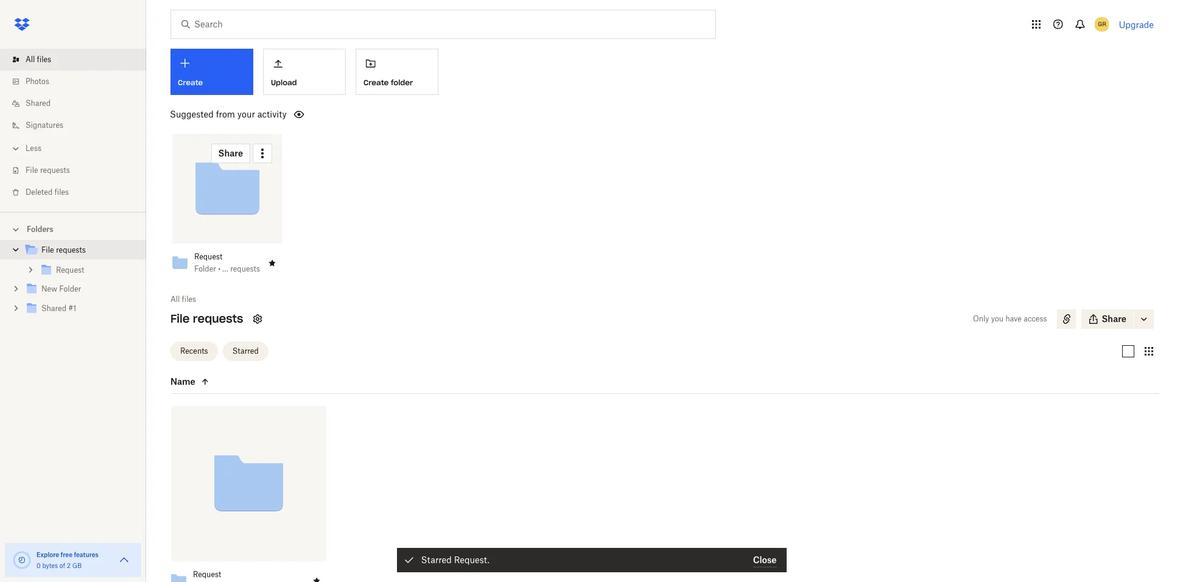 Task type: describe. For each thing, give the bounding box(es) containing it.
0 horizontal spatial share
[[218, 148, 243, 158]]

your
[[237, 109, 255, 119]]

shared for shared
[[26, 99, 51, 108]]

shared for shared #1
[[41, 304, 66, 313]]

gr
[[1098, 20, 1106, 28]]

0 horizontal spatial share button
[[211, 144, 250, 163]]

request inside button
[[193, 570, 221, 579]]

request.
[[454, 555, 490, 565]]

2 vertical spatial file
[[171, 312, 190, 326]]

1 vertical spatial share
[[1102, 314, 1127, 324]]

1 vertical spatial all
[[171, 295, 180, 304]]

deleted
[[26, 188, 53, 197]]

folders button
[[0, 220, 146, 238]]

…
[[223, 264, 228, 274]]

1 horizontal spatial all files link
[[171, 294, 196, 306]]

request folder • … requests
[[194, 252, 260, 274]]

folders
[[27, 225, 53, 234]]

create folder
[[364, 78, 413, 87]]

starred button
[[223, 341, 269, 361]]

requests inside group
[[56, 245, 86, 255]]

name button
[[171, 374, 273, 389]]

1 vertical spatial file requests
[[41, 245, 86, 255]]

folder
[[391, 78, 413, 87]]

photos
[[26, 77, 49, 86]]

explore free features 0 bytes of 2 gb
[[37, 551, 99, 570]]

bytes
[[42, 562, 58, 570]]

alert containing close
[[397, 548, 787, 573]]

0 vertical spatial file requests link
[[10, 160, 146, 182]]

signatures
[[26, 121, 63, 130]]

request inside group
[[56, 266, 84, 275]]

upload button
[[263, 49, 346, 95]]

shared link
[[10, 93, 146, 115]]

deleted files
[[26, 188, 69, 197]]

2 horizontal spatial files
[[182, 295, 196, 304]]

upgrade
[[1119, 19, 1154, 30]]

less image
[[10, 143, 22, 155]]

shared #1
[[41, 304, 76, 313]]

requests left "folder settings" image
[[193, 312, 243, 326]]

close button
[[753, 553, 777, 568]]

#1
[[68, 304, 76, 313]]

all files list item
[[0, 49, 146, 71]]

of
[[60, 562, 65, 570]]

gr button
[[1093, 15, 1112, 34]]

explore
[[37, 551, 59, 559]]

•
[[218, 264, 221, 274]]

files for deleted files link
[[55, 188, 69, 197]]

deleted files link
[[10, 182, 146, 203]]

from
[[216, 109, 235, 119]]

starred for starred request.
[[421, 555, 452, 565]]

list containing all files
[[0, 41, 146, 212]]

upload
[[271, 78, 297, 87]]

files for top all files link
[[37, 55, 51, 64]]

quota usage element
[[12, 551, 32, 570]]



Task type: vqa. For each thing, say whether or not it's contained in the screenshot.
the bottom account.
no



Task type: locate. For each thing, give the bounding box(es) containing it.
0 vertical spatial share
[[218, 148, 243, 158]]

file requests link up request link
[[24, 242, 136, 259]]

file down the less
[[26, 166, 38, 175]]

folder • … requests button
[[194, 264, 260, 274]]

0 horizontal spatial files
[[37, 55, 51, 64]]

0 horizontal spatial starred
[[232, 346, 259, 355]]

1 horizontal spatial file
[[41, 245, 54, 255]]

shared down photos
[[26, 99, 51, 108]]

1 horizontal spatial all files
[[171, 295, 196, 304]]

create up suggested
[[178, 78, 203, 87]]

1 horizontal spatial create
[[364, 78, 389, 87]]

1 vertical spatial all files link
[[171, 294, 196, 306]]

dropbox image
[[10, 12, 34, 37]]

starred left request.
[[421, 555, 452, 565]]

group containing file requests
[[0, 238, 146, 328]]

starred for starred
[[232, 346, 259, 355]]

all files link up 'shared' link on the top
[[10, 49, 146, 71]]

folder inside request folder • … requests
[[194, 264, 216, 274]]

folder up #1
[[59, 284, 81, 294]]

1 vertical spatial request button
[[193, 570, 304, 580]]

file requests down "folders" button
[[41, 245, 86, 255]]

folder
[[194, 264, 216, 274], [59, 284, 81, 294]]

0 vertical spatial request button
[[194, 252, 260, 262]]

access
[[1024, 314, 1047, 323]]

0 horizontal spatial create
[[178, 78, 203, 87]]

1 vertical spatial files
[[55, 188, 69, 197]]

0 vertical spatial request
[[194, 252, 223, 261]]

0 vertical spatial starred
[[232, 346, 259, 355]]

alert
[[397, 548, 787, 573]]

1 vertical spatial file requests link
[[24, 242, 136, 259]]

request link
[[39, 263, 136, 279]]

Search in folder "Dropbox" text field
[[194, 18, 691, 31]]

file requests link up deleted files
[[10, 160, 146, 182]]

group
[[0, 238, 146, 328]]

0 horizontal spatial all files link
[[10, 49, 146, 71]]

less
[[26, 144, 41, 153]]

all files inside list item
[[26, 55, 51, 64]]

2 vertical spatial files
[[182, 295, 196, 304]]

starred request.
[[421, 555, 490, 565]]

1 vertical spatial starred
[[421, 555, 452, 565]]

features
[[74, 551, 99, 559]]

have
[[1006, 314, 1022, 323]]

2 vertical spatial file requests
[[171, 312, 243, 326]]

1 vertical spatial all files
[[171, 295, 196, 304]]

create folder button
[[356, 49, 439, 95]]

1 vertical spatial share button
[[1082, 309, 1134, 329]]

file
[[26, 166, 38, 175], [41, 245, 54, 255], [171, 312, 190, 326]]

2 vertical spatial request
[[193, 570, 221, 579]]

create inside button
[[364, 78, 389, 87]]

1 vertical spatial file
[[41, 245, 54, 255]]

all inside list item
[[26, 55, 35, 64]]

share
[[218, 148, 243, 158], [1102, 314, 1127, 324]]

1 horizontal spatial folder
[[194, 264, 216, 274]]

files right deleted at the left top
[[55, 188, 69, 197]]

files inside list item
[[37, 55, 51, 64]]

gb
[[72, 562, 82, 570]]

request button inside 'folder, request' row
[[193, 570, 304, 580]]

requests inside request folder • … requests
[[230, 264, 260, 274]]

0 vertical spatial file
[[26, 166, 38, 175]]

file up recents
[[171, 312, 190, 326]]

starred inside button
[[232, 346, 259, 355]]

list
[[0, 41, 146, 212]]

1 horizontal spatial share
[[1102, 314, 1127, 324]]

folder for new folder
[[59, 284, 81, 294]]

file requests up deleted files
[[26, 166, 70, 175]]

only
[[973, 314, 990, 323]]

you
[[992, 314, 1004, 323]]

file requests up recents
[[171, 312, 243, 326]]

1 horizontal spatial files
[[55, 188, 69, 197]]

1 horizontal spatial starred
[[421, 555, 452, 565]]

create button
[[171, 49, 253, 95]]

free
[[61, 551, 72, 559]]

file requests
[[26, 166, 70, 175], [41, 245, 86, 255], [171, 312, 243, 326]]

0 vertical spatial file requests
[[26, 166, 70, 175]]

0 vertical spatial folder
[[194, 264, 216, 274]]

all files up recents
[[171, 295, 196, 304]]

all files link up recents
[[171, 294, 196, 306]]

create for create
[[178, 78, 203, 87]]

folder settings image
[[251, 312, 265, 327]]

file inside group
[[41, 245, 54, 255]]

2
[[67, 562, 71, 570]]

create inside popup button
[[178, 78, 203, 87]]

requests up deleted files
[[40, 166, 70, 175]]

recents button
[[171, 341, 218, 361]]

shared
[[26, 99, 51, 108], [41, 304, 66, 313]]

activity
[[258, 109, 287, 119]]

2 horizontal spatial file
[[171, 312, 190, 326]]

recents
[[180, 346, 208, 355]]

request inside request folder • … requests
[[194, 252, 223, 261]]

file down folders
[[41, 245, 54, 255]]

1 vertical spatial folder
[[59, 284, 81, 294]]

0 vertical spatial shared
[[26, 99, 51, 108]]

0 vertical spatial all files
[[26, 55, 51, 64]]

request
[[194, 252, 223, 261], [56, 266, 84, 275], [193, 570, 221, 579]]

0 horizontal spatial all files
[[26, 55, 51, 64]]

1 vertical spatial shared
[[41, 304, 66, 313]]

all up recents button
[[171, 295, 180, 304]]

all up photos
[[26, 55, 35, 64]]

shared #1 link
[[24, 301, 136, 317]]

file requests link
[[10, 160, 146, 182], [24, 242, 136, 259]]

starred inside alert
[[421, 555, 452, 565]]

files up photos
[[37, 55, 51, 64]]

files down folder • … requests button
[[182, 295, 196, 304]]

1 horizontal spatial all
[[171, 295, 180, 304]]

photos link
[[10, 71, 146, 93]]

signatures link
[[10, 115, 146, 136]]

suggested from your activity
[[170, 109, 287, 119]]

requests down "folders" button
[[56, 245, 86, 255]]

upgrade link
[[1119, 19, 1154, 30]]

create left folder
[[364, 78, 389, 87]]

new
[[41, 284, 57, 294]]

create for create folder
[[364, 78, 389, 87]]

1 horizontal spatial share button
[[1082, 309, 1134, 329]]

close
[[753, 555, 777, 565]]

all files up photos
[[26, 55, 51, 64]]

0 horizontal spatial all
[[26, 55, 35, 64]]

shared inside group
[[41, 304, 66, 313]]

0
[[37, 562, 41, 570]]

all
[[26, 55, 35, 64], [171, 295, 180, 304]]

new folder
[[41, 284, 81, 294]]

files
[[37, 55, 51, 64], [55, 188, 69, 197], [182, 295, 196, 304]]

starred
[[232, 346, 259, 355], [421, 555, 452, 565]]

requests
[[40, 166, 70, 175], [56, 245, 86, 255], [230, 264, 260, 274], [193, 312, 243, 326]]

requests right …
[[230, 264, 260, 274]]

0 horizontal spatial folder
[[59, 284, 81, 294]]

shared left #1
[[41, 304, 66, 313]]

create
[[364, 78, 389, 87], [178, 78, 203, 87]]

0 vertical spatial all files link
[[10, 49, 146, 71]]

only you have access
[[973, 314, 1047, 323]]

folder, request row
[[166, 406, 326, 582]]

0 vertical spatial share button
[[211, 144, 250, 163]]

all files link
[[10, 49, 146, 71], [171, 294, 196, 306]]

all files
[[26, 55, 51, 64], [171, 295, 196, 304]]

folder left •
[[194, 264, 216, 274]]

request button
[[194, 252, 260, 262], [193, 570, 304, 580]]

0 vertical spatial all
[[26, 55, 35, 64]]

suggested
[[170, 109, 214, 119]]

share button
[[211, 144, 250, 163], [1082, 309, 1134, 329]]

new folder link
[[24, 281, 136, 298]]

0 horizontal spatial file
[[26, 166, 38, 175]]

folder for request folder • … requests
[[194, 264, 216, 274]]

0 vertical spatial files
[[37, 55, 51, 64]]

name
[[171, 376, 195, 387]]

starred down "folder settings" image
[[232, 346, 259, 355]]

1 vertical spatial request
[[56, 266, 84, 275]]



